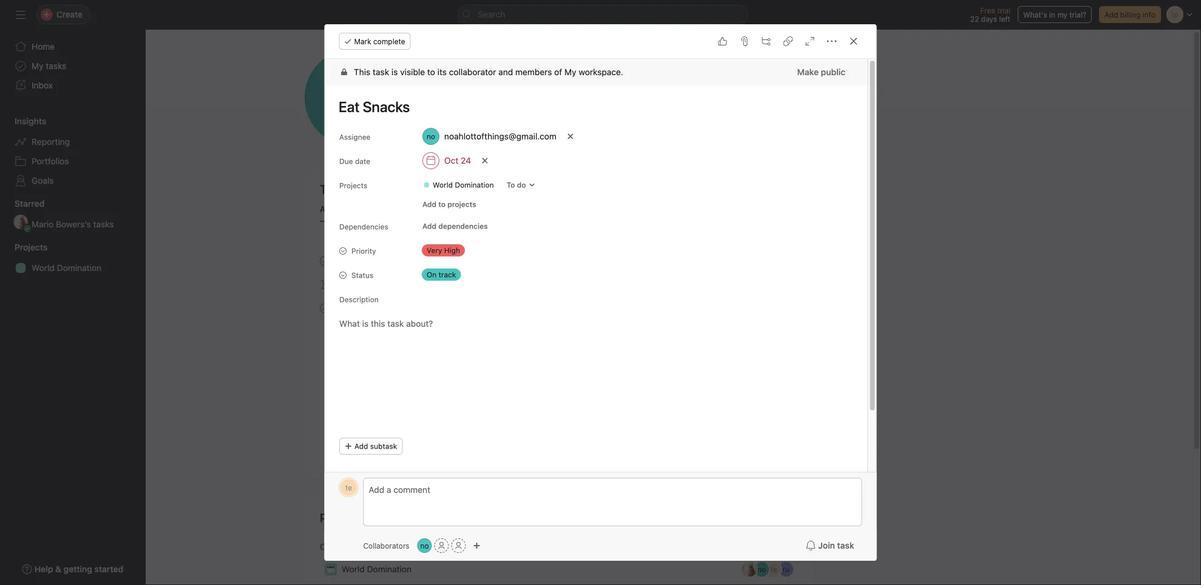Task type: locate. For each thing, give the bounding box(es) containing it.
complete
[[373, 37, 405, 46]]

search button
[[457, 5, 749, 24]]

collaborating up "calendar" icon
[[320, 542, 374, 552]]

no down this
[[335, 78, 371, 118]]

root
[[358, 304, 376, 314]]

0 vertical spatial make
[[797, 67, 818, 77]]

no left ru
[[757, 566, 766, 574]]

attachments: add a file to this task, eat snacks image
[[740, 36, 749, 46]]

world domination up projects
[[432, 181, 494, 189]]

what's in my trial? button
[[1018, 6, 1092, 23]]

0 horizontal spatial te
[[345, 484, 352, 492]]

1 horizontal spatial world domination
[[342, 565, 412, 575]]

world domination inside the projects element
[[32, 263, 101, 273]]

to left its
[[427, 67, 435, 77]]

my up 'inbox'
[[32, 61, 43, 71]]

world domination link inside eat snacks dialog
[[418, 179, 498, 191]]

make inside button
[[797, 67, 818, 77]]

add left subtask
[[354, 442, 368, 451]]

2 vertical spatial domination
[[367, 565, 412, 575]]

my inside global element
[[32, 61, 43, 71]]

add
[[1105, 10, 1118, 19], [422, 200, 436, 209], [422, 222, 436, 231], [354, 442, 368, 451]]

in
[[1049, 10, 1055, 19]]

1 vertical spatial te
[[770, 566, 777, 574]]

my tasks
[[32, 61, 66, 71]]

projects inside dropdown button
[[15, 242, 48, 252]]

0 vertical spatial world domination
[[432, 181, 494, 189]]

2 horizontal spatial domination
[[455, 181, 494, 189]]

0 horizontal spatial collaborating
[[320, 542, 374, 552]]

0 vertical spatial track
[[438, 271, 456, 279]]

2 vertical spatial no
[[757, 566, 766, 574]]

starred element
[[0, 193, 146, 237]]

0 horizontal spatial world domination link
[[7, 259, 138, 278]]

0 horizontal spatial mb
[[15, 218, 26, 226]]

0 vertical spatial to
[[427, 67, 435, 77]]

24
[[460, 156, 471, 166]]

1 vertical spatial make
[[334, 304, 355, 314]]

add inside button
[[422, 200, 436, 209]]

task inside the all tab panel
[[363, 232, 378, 240]]

free
[[980, 6, 995, 15]]

main content
[[324, 59, 868, 543]]

Completed checkbox
[[317, 301, 332, 316]]

task for assign
[[363, 232, 378, 240]]

eat
[[334, 256, 347, 266]]

projects down mario
[[15, 242, 48, 252]]

0 vertical spatial projects
[[339, 181, 367, 190]]

2 vertical spatial world domination
[[342, 565, 412, 575]]

0 vertical spatial tasks
[[46, 61, 66, 71]]

1 horizontal spatial no
[[420, 542, 429, 550]]

make right completed icon
[[334, 304, 355, 314]]

collaborating for collaborating with you
[[425, 204, 479, 214]]

2 horizontal spatial no
[[757, 566, 766, 574]]

my right of
[[564, 67, 576, 77]]

info
[[1143, 10, 1156, 19]]

1 horizontal spatial collaborating
[[425, 204, 479, 214]]

0 vertical spatial mb
[[15, 218, 26, 226]]

with you
[[376, 542, 410, 552]]

1 vertical spatial projects
[[15, 242, 48, 252]]

add for add subtask
[[354, 442, 368, 451]]

world domination link
[[418, 179, 498, 191], [7, 259, 138, 278]]

on track
[[426, 271, 456, 279]]

no
[[335, 78, 371, 118], [420, 542, 429, 550], [757, 566, 766, 574]]

tasks right 'bowers's'
[[93, 219, 114, 229]]

task right "join" at the bottom of page
[[837, 541, 854, 551]]

1 vertical spatial world
[[32, 263, 55, 273]]

te
[[345, 484, 352, 492], [770, 566, 777, 574]]

search list box
[[457, 5, 749, 24]]

make for make public
[[797, 67, 818, 77]]

insights
[[15, 116, 46, 126]]

make inside the all tab panel
[[334, 304, 355, 314]]

mb
[[15, 218, 26, 226], [744, 566, 755, 574]]

mark complete button
[[339, 33, 411, 50]]

1 vertical spatial track
[[396, 280, 415, 290]]

1 vertical spatial domination
[[57, 263, 101, 273]]

2 vertical spatial world
[[342, 565, 365, 575]]

0 horizontal spatial track
[[396, 280, 415, 290]]

days
[[981, 15, 997, 23]]

assign task button
[[320, 228, 383, 245]]

domination inside eat snacks dialog
[[455, 181, 494, 189]]

add subtask image
[[761, 36, 771, 46]]

track
[[438, 271, 456, 279], [396, 280, 415, 290]]

workspace.
[[578, 67, 623, 77]]

task down dependencies
[[363, 232, 378, 240]]

make
[[797, 67, 818, 77], [334, 304, 355, 314]]

very
[[426, 246, 442, 255]]

world domination down mario bowers's tasks
[[32, 263, 101, 273]]

get us back on track
[[334, 280, 415, 290]]

reporting link
[[7, 132, 138, 152]]

1 vertical spatial noahlottofthings@gmail.com
[[444, 131, 556, 141]]

insights button
[[0, 115, 46, 127]]

domination up projects
[[455, 181, 494, 189]]

to left projects
[[438, 200, 445, 209]]

1 horizontal spatial my
[[564, 67, 576, 77]]

world up add to projects
[[432, 181, 453, 189]]

add left billing
[[1105, 10, 1118, 19]]

and
[[498, 67, 513, 77]]

world domination link down mario bowers's tasks
[[7, 259, 138, 278]]

1 horizontal spatial world
[[342, 565, 365, 575]]

0 vertical spatial collaborating
[[425, 204, 479, 214]]

1 vertical spatial collaborating
[[320, 542, 374, 552]]

more actions for this task image
[[827, 36, 837, 46]]

make root beer floats
[[334, 304, 422, 314]]

domination down 'bowers's'
[[57, 263, 101, 273]]

to
[[427, 67, 435, 77], [438, 200, 445, 209]]

beer
[[378, 304, 396, 314]]

1 horizontal spatial to
[[438, 200, 445, 209]]

mb down starred dropdown button at the left top
[[15, 218, 26, 226]]

world domination inside eat snacks dialog
[[432, 181, 494, 189]]

add billing info button
[[1099, 6, 1161, 23]]

0 horizontal spatial world domination
[[32, 263, 101, 273]]

no button
[[417, 539, 432, 553]]

world domination link up projects
[[418, 179, 498, 191]]

home
[[32, 42, 55, 52]]

very high
[[426, 246, 460, 255]]

1 horizontal spatial tasks
[[93, 219, 114, 229]]

projects down "te" button
[[320, 511, 365, 525]]

te inside button
[[345, 484, 352, 492]]

0 horizontal spatial no
[[335, 78, 371, 118]]

status
[[351, 271, 373, 280]]

1 horizontal spatial domination
[[367, 565, 412, 575]]

mark
[[354, 37, 371, 46]]

2 vertical spatial task
[[837, 541, 854, 551]]

add or remove collaborators image
[[473, 543, 480, 550]]

1 horizontal spatial world domination link
[[418, 179, 498, 191]]

noahlottofthings@gmail.com
[[421, 76, 661, 100], [444, 131, 556, 141]]

home link
[[7, 37, 138, 56]]

1 vertical spatial tasks
[[93, 219, 114, 229]]

make left public
[[797, 67, 818, 77]]

main content inside eat snacks dialog
[[324, 59, 868, 543]]

tasks down home
[[46, 61, 66, 71]]

all
[[320, 204, 330, 214]]

clear due date image
[[481, 157, 488, 164]]

te button
[[339, 478, 358, 498]]

0 horizontal spatial world
[[32, 263, 55, 273]]

1 vertical spatial task
[[363, 232, 378, 240]]

do
[[517, 181, 526, 189]]

collaborating for collaborating with you
[[320, 542, 374, 552]]

0 horizontal spatial my
[[32, 61, 43, 71]]

of
[[554, 67, 562, 77]]

remove assignee image
[[567, 133, 574, 140]]

collaborating up add dependencies button
[[425, 204, 479, 214]]

0 horizontal spatial domination
[[57, 263, 101, 273]]

assign
[[337, 232, 361, 240]]

0 vertical spatial world
[[432, 181, 453, 189]]

mario
[[32, 219, 54, 229]]

0 vertical spatial domination
[[455, 181, 494, 189]]

task
[[372, 67, 389, 77], [363, 232, 378, 240], [837, 541, 854, 551]]

back
[[362, 280, 381, 290]]

full screen image
[[805, 36, 815, 46]]

world down projects dropdown button
[[32, 263, 55, 273]]

0 horizontal spatial make
[[334, 304, 355, 314]]

no right with you
[[420, 542, 429, 550]]

0 horizontal spatial tasks
[[46, 61, 66, 71]]

billing
[[1120, 10, 1141, 19]]

add for add dependencies
[[422, 222, 436, 231]]

add left projects
[[422, 200, 436, 209]]

projects down due date
[[339, 181, 367, 190]]

0 vertical spatial te
[[345, 484, 352, 492]]

1 horizontal spatial track
[[438, 271, 456, 279]]

1 horizontal spatial mb
[[744, 566, 755, 574]]

description
[[339, 296, 378, 304]]

te down add subtask button
[[345, 484, 352, 492]]

main content containing this task is visible to its collaborator and members of my workspace.
[[324, 59, 868, 543]]

2 horizontal spatial world domination
[[432, 181, 494, 189]]

insights element
[[0, 110, 146, 193]]

1 vertical spatial world domination link
[[7, 259, 138, 278]]

get
[[334, 280, 348, 290]]

dependencies
[[339, 223, 388, 231]]

0 vertical spatial no
[[335, 78, 371, 118]]

make public
[[797, 67, 845, 77]]

world domination
[[432, 181, 494, 189], [32, 263, 101, 273], [342, 565, 412, 575]]

world inside main content
[[432, 181, 453, 189]]

collaborating inside tasks tabs tab list
[[425, 204, 479, 214]]

mb left ru
[[744, 566, 755, 574]]

2 horizontal spatial world
[[432, 181, 453, 189]]

1 vertical spatial world domination
[[32, 263, 101, 273]]

completed image
[[317, 254, 332, 269]]

task for this
[[372, 67, 389, 77]]

projects
[[339, 181, 367, 190], [15, 242, 48, 252], [320, 511, 365, 525]]

1 horizontal spatial make
[[797, 67, 818, 77]]

1 vertical spatial to
[[438, 200, 445, 209]]

add up very at left top
[[422, 222, 436, 231]]

assignee
[[339, 133, 370, 141]]

te left ru
[[770, 566, 777, 574]]

this
[[354, 67, 370, 77]]

my
[[1057, 10, 1067, 19]]

visible
[[400, 67, 425, 77]]

world domination down collaborating with you
[[342, 565, 412, 575]]

1 vertical spatial no
[[420, 542, 429, 550]]

domination down with you
[[367, 565, 412, 575]]

subtask
[[370, 442, 397, 451]]

add to projects
[[422, 200, 476, 209]]

world
[[432, 181, 453, 189], [32, 263, 55, 273], [342, 565, 365, 575]]

on
[[426, 271, 436, 279]]

add billing info
[[1105, 10, 1156, 19]]

join task button
[[798, 535, 862, 557]]

task left is
[[372, 67, 389, 77]]

task inside main content
[[372, 67, 389, 77]]

1 horizontal spatial te
[[770, 566, 777, 574]]

0 vertical spatial world domination link
[[418, 179, 498, 191]]

goals link
[[7, 171, 138, 191]]

completed image
[[317, 301, 332, 316]]

tasks inside global element
[[46, 61, 66, 71]]

starred button
[[0, 198, 45, 210]]

world right "calendar" icon
[[342, 565, 365, 575]]

collaborating
[[425, 204, 479, 214], [320, 542, 374, 552]]

0 vertical spatial task
[[372, 67, 389, 77]]



Task type: describe. For each thing, give the bounding box(es) containing it.
hide sidebar image
[[16, 10, 25, 19]]

task for join
[[837, 541, 854, 551]]

eat snacks
[[334, 256, 377, 266]]

track inside popup button
[[438, 271, 456, 279]]

bowers's
[[56, 219, 91, 229]]

this task is visible to its collaborator and members of my workspace.
[[354, 67, 623, 77]]

members
[[515, 67, 552, 77]]

trial
[[997, 6, 1010, 15]]

collaborators
[[363, 542, 409, 550]]

2 vertical spatial projects
[[320, 511, 365, 525]]

join
[[818, 541, 835, 551]]

domination inside the projects element
[[57, 263, 101, 273]]

floats
[[399, 304, 422, 314]]

world domination link inside the projects element
[[7, 259, 138, 278]]

projects button
[[0, 242, 48, 254]]

reporting
[[32, 137, 70, 147]]

dependencies
[[438, 222, 487, 231]]

what's
[[1023, 10, 1047, 19]]

add subtask button
[[339, 438, 402, 455]]

1 vertical spatial mb
[[744, 566, 755, 574]]

oct 24
[[444, 156, 471, 166]]

due
[[339, 157, 353, 166]]

copy task link image
[[783, 36, 793, 46]]

Task Name text field
[[330, 93, 853, 121]]

what's in my trial?
[[1023, 10, 1086, 19]]

dependencies image
[[320, 280, 330, 290]]

add dependencies button
[[417, 218, 493, 235]]

trial?
[[1070, 10, 1086, 19]]

very high button
[[417, 242, 489, 259]]

collaborating with you
[[425, 204, 515, 214]]

to do button
[[501, 177, 541, 194]]

projects
[[447, 200, 476, 209]]

add for add billing info
[[1105, 10, 1118, 19]]

on
[[383, 280, 393, 290]]

make for make root beer floats
[[334, 304, 355, 314]]

world inside the projects element
[[32, 263, 55, 273]]

collaborator
[[449, 67, 496, 77]]

make public button
[[789, 61, 853, 83]]

left
[[999, 15, 1010, 23]]

oct
[[444, 156, 458, 166]]

you
[[500, 204, 515, 214]]

to do
[[506, 181, 526, 189]]

add to projects button
[[417, 196, 481, 213]]

due date
[[339, 157, 370, 166]]

to
[[506, 181, 515, 189]]

noahlottofthings@gmail.com inside dropdown button
[[444, 131, 556, 141]]

add subtask
[[354, 442, 397, 451]]

collaborating with you
[[320, 542, 410, 552]]

my inside eat snacks dialog
[[564, 67, 576, 77]]

tasks tabs tab list
[[305, 203, 814, 223]]

priority
[[351, 247, 376, 256]]

0 horizontal spatial to
[[427, 67, 435, 77]]

tasks
[[320, 182, 351, 196]]

all tab panel
[[305, 223, 814, 323]]

is
[[391, 67, 398, 77]]

portfolios
[[32, 156, 69, 166]]

track inside the all tab panel
[[396, 280, 415, 290]]

tasks inside starred element
[[93, 219, 114, 229]]

oct 24 button
[[417, 150, 476, 172]]

us
[[351, 280, 360, 290]]

to inside button
[[438, 200, 445, 209]]

assign task
[[337, 232, 378, 240]]

with
[[481, 204, 498, 214]]

projects element
[[0, 237, 146, 280]]

ru
[[782, 566, 789, 574]]

add to starred image
[[667, 83, 676, 93]]

0 vertical spatial noahlottofthings@gmail.com
[[421, 76, 661, 100]]

portfolios link
[[7, 152, 138, 171]]

collapse task pane image
[[849, 36, 858, 46]]

search
[[478, 9, 505, 19]]

Completed checkbox
[[317, 254, 332, 269]]

inbox
[[32, 80, 53, 90]]

my tasks link
[[7, 56, 138, 76]]

calendar image
[[327, 566, 334, 574]]

high
[[444, 246, 460, 255]]

add dependencies
[[422, 222, 487, 231]]

projects inside main content
[[339, 181, 367, 190]]

mb inside starred element
[[15, 218, 26, 226]]

add for add to projects
[[422, 200, 436, 209]]

noahlottofthings@gmail.com button
[[417, 126, 562, 147]]

eat snacks dialog
[[324, 24, 877, 561]]

inbox link
[[7, 76, 138, 95]]

mario bowers's tasks
[[32, 219, 114, 229]]

22
[[970, 15, 979, 23]]

0 likes. click to like this task image
[[718, 36, 727, 46]]

no inside button
[[420, 542, 429, 550]]

starred
[[15, 199, 45, 209]]

join task
[[818, 541, 854, 551]]

date
[[355, 157, 370, 166]]

global element
[[0, 30, 146, 103]]

mark complete
[[354, 37, 405, 46]]



Task type: vqa. For each thing, say whether or not it's contained in the screenshot.
Add Subtask
yes



